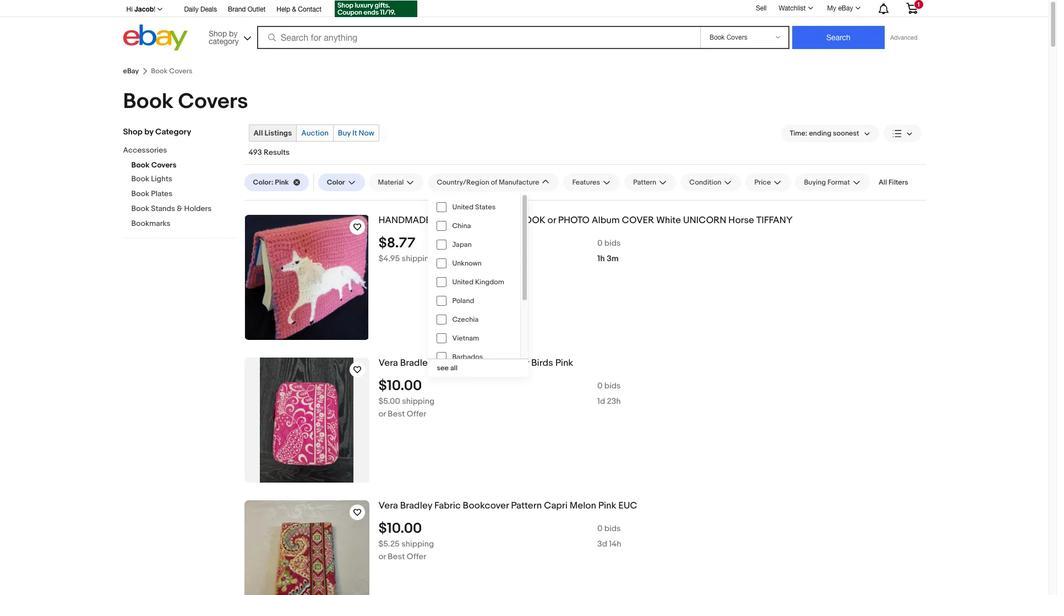 Task type: describe. For each thing, give the bounding box(es) containing it.
china
[[453, 222, 471, 230]]

1 vertical spatial ebay
[[123, 67, 139, 75]]

buy
[[338, 128, 351, 138]]

$10.00 for vera bradley e-book cover in twirly birds pink
[[379, 377, 422, 394]]

brand outlet
[[228, 6, 266, 13]]

country/region of manufacture
[[437, 178, 540, 187]]

493
[[249, 148, 262, 157]]

shipping for fabric
[[402, 539, 434, 549]]

vera bradley fabric bookcover pattern capri melon pink euc image
[[244, 500, 369, 595]]

bookmarks
[[131, 219, 171, 228]]

united states link
[[428, 198, 521, 217]]

shop
[[123, 127, 143, 137]]

sell
[[757, 4, 767, 12]]

all listings
[[254, 128, 292, 138]]

country/region of manufacture button
[[428, 174, 560, 191]]

pink right birds
[[556, 358, 574, 369]]

accessories book covers book lights book plates book stands & holders bookmarks
[[123, 145, 212, 228]]

23h
[[607, 396, 621, 407]]

handmade knit crochet pink book or photo album cover white unicorn horse tiffany link
[[379, 215, 927, 226]]

ebay link
[[123, 67, 139, 75]]

photo
[[559, 215, 590, 226]]

handmade
[[379, 215, 431, 226]]

japan link
[[428, 235, 521, 254]]

14h
[[610, 539, 622, 549]]

see
[[437, 364, 449, 372]]

brand outlet link
[[228, 4, 266, 16]]

my ebay
[[828, 4, 854, 12]]

color:
[[253, 178, 274, 187]]

cover
[[622, 215, 655, 226]]

watchlist
[[779, 4, 806, 12]]

horse
[[729, 215, 755, 226]]

china link
[[428, 217, 521, 235]]

in
[[496, 358, 504, 369]]

493 results
[[249, 148, 290, 157]]

pattern
[[511, 500, 542, 511]]

bookmarks link
[[131, 219, 236, 229]]

see all
[[437, 364, 458, 372]]

united for united states
[[453, 203, 474, 212]]

shipping for e-
[[402, 396, 435, 407]]

pink right color:
[[275, 178, 289, 187]]

or inside handmade knit crochet pink book or photo album cover white unicorn horse tiffany 'link'
[[548, 215, 557, 226]]

now
[[359, 128, 375, 138]]

advanced link
[[885, 26, 924, 48]]

unknown link
[[428, 254, 521, 273]]

3m
[[607, 253, 619, 264]]

bids for pink
[[605, 381, 621, 391]]

vera for vera bradley fabric bookcover pattern capri melon pink euc
[[379, 500, 398, 511]]

accessories
[[123, 145, 167, 155]]

all filters
[[879, 178, 909, 187]]

account navigation
[[123, 0, 927, 19]]

kingdom
[[476, 278, 505, 287]]

tap to watch item - vera bradley fabric bookcover pattern capri melon pink euc image
[[350, 505, 365, 520]]

help & contact link
[[277, 4, 322, 16]]

book covers
[[123, 89, 248, 115]]

book
[[519, 215, 546, 226]]

united states
[[453, 203, 496, 212]]

czechia
[[453, 315, 479, 324]]

bookcover
[[463, 500, 509, 511]]

filters
[[889, 178, 909, 187]]

holders
[[184, 204, 212, 213]]

banner containing sell
[[123, 0, 927, 53]]

color: pink link
[[244, 174, 309, 191]]

help
[[277, 6, 290, 13]]

united kingdom
[[453, 278, 505, 287]]

0 bids $4.95 shipping
[[379, 238, 621, 264]]

outlet
[[248, 6, 266, 13]]

it
[[353, 128, 357, 138]]

0 bids $5.25 shipping
[[379, 523, 621, 549]]

bids for cover
[[605, 238, 621, 248]]

birds
[[532, 358, 554, 369]]

melon
[[570, 500, 597, 511]]

crochet
[[452, 215, 497, 226]]

vera for vera bradley e-book cover in twirly birds pink
[[379, 358, 398, 369]]

book inside vera bradley e-book cover in twirly birds pink link
[[444, 358, 466, 369]]

handmade knit crochet pink book or photo album cover white unicorn horse tiffany
[[379, 215, 793, 226]]

album
[[592, 215, 620, 226]]

category
[[155, 127, 191, 137]]

country/region
[[437, 178, 490, 187]]



Task type: vqa. For each thing, say whether or not it's contained in the screenshot.
the top bids
yes



Task type: locate. For each thing, give the bounding box(es) containing it.
see all button
[[428, 359, 529, 377]]

3d
[[598, 539, 608, 549]]

all for all filters
[[879, 178, 888, 187]]

or right book
[[548, 215, 557, 226]]

3d 14h or best offer
[[379, 539, 622, 562]]

or inside 3d 14h or best offer
[[379, 551, 386, 562]]

& inside accessories book covers book lights book plates book stands & holders bookmarks
[[177, 204, 183, 213]]

twirly
[[506, 358, 530, 369]]

barbados link
[[428, 348, 521, 366]]

$10.00 up "$5.25"
[[379, 520, 422, 537]]

1 vertical spatial shipping
[[402, 396, 435, 407]]

3 0 from the top
[[598, 523, 603, 534]]

or for vera bradley e-book cover in twirly birds pink
[[379, 409, 386, 419]]

&
[[292, 6, 296, 13], [177, 204, 183, 213]]

knit
[[433, 215, 450, 226]]

or inside the 1d 23h or best offer
[[379, 409, 386, 419]]

0 vertical spatial $10.00
[[379, 377, 422, 394]]

watchlist link
[[773, 2, 819, 15]]

sell link
[[752, 4, 772, 12]]

$8.77
[[379, 235, 416, 252]]

1 0 from the top
[[598, 238, 603, 248]]

shipping down $8.77
[[402, 253, 434, 264]]

brand
[[228, 6, 246, 13]]

best for vera bradley e-book cover in twirly birds pink
[[388, 409, 405, 419]]

2 vertical spatial or
[[379, 551, 386, 562]]

or down "$5.25"
[[379, 551, 386, 562]]

0 vertical spatial all
[[254, 128, 263, 138]]

contact
[[298, 6, 322, 13]]

bids inside 0 bids $5.00 shipping
[[605, 381, 621, 391]]

results
[[264, 148, 290, 157]]

bids
[[605, 238, 621, 248], [605, 381, 621, 391], [605, 523, 621, 534]]

vera bradley e-book cover in twirly birds pink
[[379, 358, 574, 369]]

1h 3m
[[598, 253, 619, 264]]

buy it now link
[[334, 125, 379, 141]]

accessories link
[[123, 145, 228, 156]]

vera right the tap to watch item - vera bradley e-book cover in twirly birds pink 'icon'
[[379, 358, 398, 369]]

by
[[144, 127, 154, 137]]

1 vertical spatial or
[[379, 409, 386, 419]]

banner
[[123, 0, 927, 53]]

2 vertical spatial shipping
[[402, 539, 434, 549]]

shop by category
[[123, 127, 191, 137]]

1 vertical spatial all
[[879, 178, 888, 187]]

0 inside 0 bids $5.00 shipping
[[598, 381, 603, 391]]

0 horizontal spatial ebay
[[123, 67, 139, 75]]

1 vertical spatial best
[[388, 551, 405, 562]]

1 vertical spatial offer
[[407, 551, 427, 562]]

1 vertical spatial bids
[[605, 381, 621, 391]]

bradley left 'fabric'
[[400, 500, 433, 511]]

$10.00
[[379, 377, 422, 394], [379, 520, 422, 537]]

0
[[598, 238, 603, 248], [598, 381, 603, 391], [598, 523, 603, 534]]

vera right tap to watch item - vera bradley fabric bookcover pattern capri melon pink euc image
[[379, 500, 398, 511]]

offer inside 3d 14h or best offer
[[407, 551, 427, 562]]

listings
[[265, 128, 292, 138]]

united up poland
[[453, 278, 474, 287]]

offer for e-
[[407, 409, 427, 419]]

0 bids $5.00 shipping
[[379, 381, 621, 407]]

advanced
[[891, 34, 918, 41]]

2 vera from the top
[[379, 500, 398, 511]]

1 horizontal spatial &
[[292, 6, 296, 13]]

1 offer from the top
[[407, 409, 427, 419]]

1 united from the top
[[453, 203, 474, 212]]

0 horizontal spatial covers
[[151, 160, 177, 170]]

2 united from the top
[[453, 278, 474, 287]]

0 inside 0 bids $4.95 shipping
[[598, 238, 603, 248]]

pink left book
[[499, 215, 517, 226]]

unknown
[[453, 259, 482, 268]]

all inside all filters button
[[879, 178, 888, 187]]

1 bids from the top
[[605, 238, 621, 248]]

your shopping cart contains 1 item image
[[906, 3, 919, 14]]

2 vertical spatial bids
[[605, 523, 621, 534]]

bids up 14h
[[605, 523, 621, 534]]

1h
[[598, 253, 605, 264]]

1 vertical spatial bradley
[[400, 500, 433, 511]]

auction
[[302, 128, 329, 138]]

0 vertical spatial bids
[[605, 238, 621, 248]]

2 bids from the top
[[605, 381, 621, 391]]

offer inside the 1d 23h or best offer
[[407, 409, 427, 419]]

all listings link
[[249, 125, 297, 141]]

lights
[[151, 174, 172, 183]]

cover
[[468, 358, 494, 369]]

0 horizontal spatial &
[[177, 204, 183, 213]]

shipping for crochet
[[402, 253, 434, 264]]

all up 493
[[254, 128, 263, 138]]

offer for fabric
[[407, 551, 427, 562]]

book plates link
[[131, 189, 236, 199]]

bradley for fabric
[[400, 500, 433, 511]]

shipping inside 0 bids $5.25 shipping
[[402, 539, 434, 549]]

best for vera bradley fabric bookcover pattern capri melon pink euc
[[388, 551, 405, 562]]

vera
[[379, 358, 398, 369], [379, 500, 398, 511]]

3 bids from the top
[[605, 523, 621, 534]]

1 bradley from the top
[[400, 358, 433, 369]]

all filters button
[[875, 174, 913, 191]]

bids inside 0 bids $4.95 shipping
[[605, 238, 621, 248]]

None submit
[[793, 26, 885, 49]]

$10.00 for vera bradley fabric bookcover pattern capri melon pink euc
[[379, 520, 422, 537]]

1 vertical spatial &
[[177, 204, 183, 213]]

buy it now
[[338, 128, 375, 138]]

all for all listings
[[254, 128, 263, 138]]

handmade knit crochet pink book or photo album cover white unicorn horse tiffany image
[[245, 215, 369, 340]]

1 horizontal spatial all
[[879, 178, 888, 187]]

united kingdom link
[[428, 273, 521, 291]]

0 horizontal spatial all
[[254, 128, 263, 138]]

0 vertical spatial ebay
[[839, 4, 854, 12]]

$5.25
[[379, 539, 400, 549]]

get the coupon image
[[335, 1, 418, 17]]

0 up 3d
[[598, 523, 603, 534]]

bids for euc
[[605, 523, 621, 534]]

2 offer from the top
[[407, 551, 427, 562]]

book lights link
[[131, 174, 236, 185]]

czechia link
[[428, 310, 521, 329]]

bradley for e-
[[400, 358, 433, 369]]

best inside the 1d 23h or best offer
[[388, 409, 405, 419]]

0 vertical spatial shipping
[[402, 253, 434, 264]]

united inside "link"
[[453, 278, 474, 287]]

1d 23h or best offer
[[379, 396, 621, 419]]

1 vertical spatial vera
[[379, 500, 398, 511]]

1 horizontal spatial covers
[[178, 89, 248, 115]]

of
[[491, 178, 498, 187]]

shipping right "$5.00"
[[402, 396, 435, 407]]

0 vertical spatial or
[[548, 215, 557, 226]]

auction link
[[297, 125, 333, 141]]

pink left 'euc'
[[599, 500, 617, 511]]

1 vera from the top
[[379, 358, 398, 369]]

0 vertical spatial 0
[[598, 238, 603, 248]]

shipping inside 0 bids $4.95 shipping
[[402, 253, 434, 264]]

0 for pink
[[598, 381, 603, 391]]

$10.00 up "$5.00"
[[379, 377, 422, 394]]

bids up 23h at bottom right
[[605, 381, 621, 391]]

2 bradley from the top
[[400, 500, 433, 511]]

tap to watch item - vera bradley e-book cover in twirly birds pink image
[[350, 362, 365, 377]]

my
[[828, 4, 837, 12]]

daily
[[184, 6, 199, 13]]

e-
[[435, 358, 444, 369]]

or down "$5.00"
[[379, 409, 386, 419]]

2 $10.00 from the top
[[379, 520, 422, 537]]

book
[[123, 89, 174, 115], [131, 160, 150, 170], [131, 174, 149, 183], [131, 189, 149, 198], [131, 204, 149, 213], [444, 358, 466, 369]]

white
[[657, 215, 682, 226]]

covers up lights at the left of the page
[[151, 160, 177, 170]]

0 for cover
[[598, 238, 603, 248]]

0 vertical spatial bradley
[[400, 358, 433, 369]]

1 best from the top
[[388, 409, 405, 419]]

0 inside 0 bids $5.25 shipping
[[598, 523, 603, 534]]

united up crochet
[[453, 203, 474, 212]]

best down "$5.00"
[[388, 409, 405, 419]]

all left filters at the right of page
[[879, 178, 888, 187]]

none submit inside banner
[[793, 26, 885, 49]]

shipping inside 0 bids $5.00 shipping
[[402, 396, 435, 407]]

capri
[[544, 500, 568, 511]]

vera bradley fabric bookcover pattern capri melon pink euc link
[[379, 500, 927, 512]]

daily deals link
[[184, 4, 217, 16]]

japan
[[453, 240, 472, 249]]

0 vertical spatial united
[[453, 203, 474, 212]]

unicorn
[[684, 215, 727, 226]]

2 best from the top
[[388, 551, 405, 562]]

& down book plates link
[[177, 204, 183, 213]]

1 vertical spatial $10.00
[[379, 520, 422, 537]]

best down "$5.25"
[[388, 551, 405, 562]]

& right help
[[292, 6, 296, 13]]

vera bradley e-book cover in twirly birds pink image
[[260, 358, 354, 483]]

1 $10.00 from the top
[[379, 377, 422, 394]]

bids up 3m
[[605, 238, 621, 248]]

1 vertical spatial covers
[[151, 160, 177, 170]]

$4.95
[[379, 253, 400, 264]]

covers up category
[[178, 89, 248, 115]]

states
[[476, 203, 496, 212]]

0 vertical spatial covers
[[178, 89, 248, 115]]

0 vertical spatial vera
[[379, 358, 398, 369]]

vera bradley fabric bookcover pattern capri melon pink euc
[[379, 500, 638, 511]]

0 up 1h
[[598, 238, 603, 248]]

0 vertical spatial &
[[292, 6, 296, 13]]

0 vertical spatial best
[[388, 409, 405, 419]]

bids inside 0 bids $5.25 shipping
[[605, 523, 621, 534]]

0 for euc
[[598, 523, 603, 534]]

or for vera bradley fabric bookcover pattern capri melon pink euc
[[379, 551, 386, 562]]

pink inside 'link'
[[499, 215, 517, 226]]

euc
[[619, 500, 638, 511]]

united for united kingdom
[[453, 278, 474, 287]]

color: pink
[[253, 178, 289, 187]]

0 up the 1d
[[598, 381, 603, 391]]

manufacture
[[499, 178, 540, 187]]

1 vertical spatial united
[[453, 278, 474, 287]]

covers inside accessories book covers book lights book plates book stands & holders bookmarks
[[151, 160, 177, 170]]

fabric
[[435, 500, 461, 511]]

& inside account navigation
[[292, 6, 296, 13]]

vietnam
[[453, 334, 480, 343]]

1d
[[598, 396, 606, 407]]

barbados
[[453, 353, 483, 361]]

1 vertical spatial 0
[[598, 381, 603, 391]]

shipping right "$5.25"
[[402, 539, 434, 549]]

vietnam link
[[428, 329, 521, 348]]

1 horizontal spatial ebay
[[839, 4, 854, 12]]

plates
[[151, 189, 173, 198]]

daily deals
[[184, 6, 217, 13]]

best inside 3d 14h or best offer
[[388, 551, 405, 562]]

book stands & holders link
[[131, 204, 236, 214]]

tap to watch item - handmade knit crochet pink book or photo album cover white unicorn horse tiffany image
[[350, 219, 365, 235]]

poland
[[453, 296, 475, 305]]

ebay inside account navigation
[[839, 4, 854, 12]]

0 vertical spatial offer
[[407, 409, 427, 419]]

2 0 from the top
[[598, 381, 603, 391]]

bradley left e-
[[400, 358, 433, 369]]

2 vertical spatial 0
[[598, 523, 603, 534]]



